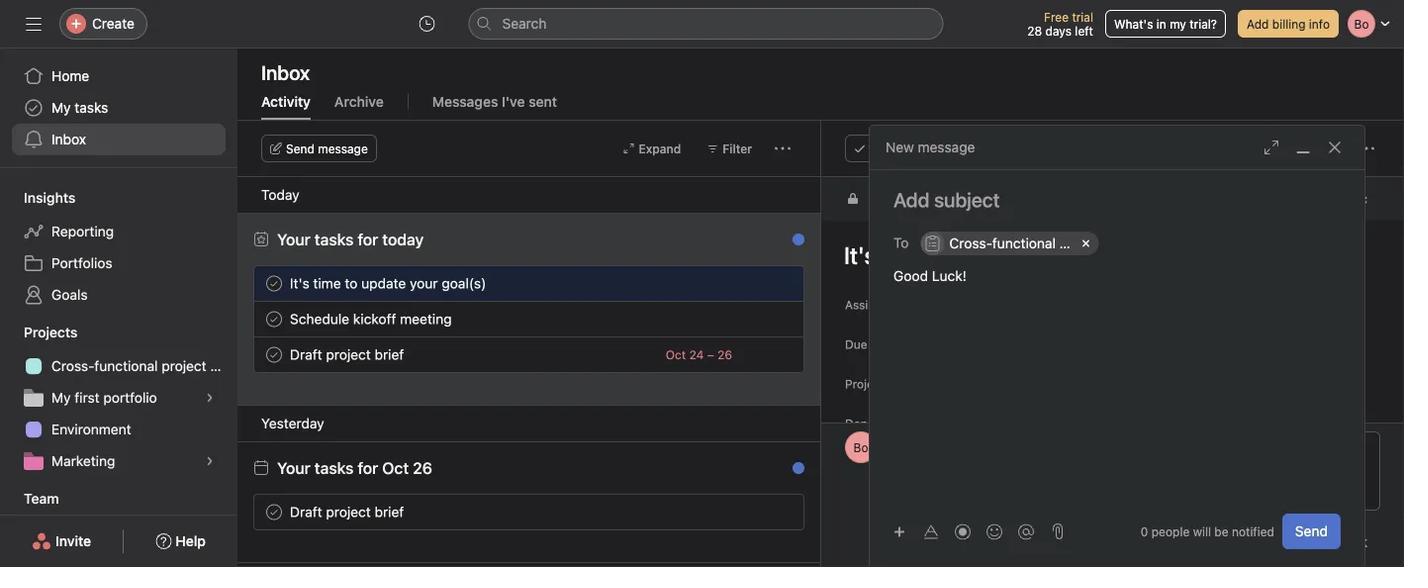 Task type: describe. For each thing, give the bounding box(es) containing it.
2 draft project brief from the top
[[290, 504, 404, 520]]

sent
[[529, 94, 557, 110]]

portfolio
[[103, 389, 157, 406]]

your for your tasks for today
[[277, 230, 311, 249]]

luck!
[[932, 268, 967, 284]]

history image
[[419, 16, 435, 32]]

1 horizontal spatial bo button
[[973, 530, 997, 554]]

cross-functional project plan row
[[921, 230, 1337, 260]]

my first portfolio
[[51, 389, 157, 406]]

brief for 1st completed checkbox from the top of the page
[[375, 346, 404, 363]]

0 people will be notified
[[1141, 525, 1275, 538]]

free
[[1044, 10, 1069, 24]]

see details, marketing image
[[204, 455, 216, 467]]

it's time to update your goal(s)
[[290, 275, 486, 291]]

plan for cross-functional project plan link
[[210, 358, 237, 374]]

24
[[689, 348, 704, 362]]

project down schedule kickoff meeting
[[326, 346, 371, 363]]

functional for cross-functional project plan link
[[94, 358, 158, 374]]

archive
[[334, 94, 384, 110]]

completed image for second completed checkbox from the top
[[262, 500, 286, 524]]

record a video image
[[955, 524, 971, 540]]

goal(s)
[[442, 275, 486, 291]]

more actions image
[[775, 141, 791, 156]]

send button
[[1283, 514, 1341, 549]]

1 horizontal spatial oct
[[666, 348, 686, 362]]

new message
[[886, 139, 975, 155]]

today
[[382, 230, 424, 249]]

notified
[[1232, 525, 1275, 538]]

minimize image
[[1295, 139, 1311, 155]]

what's
[[1114, 17, 1153, 31]]

plan for cross-functional project plan cell
[[1108, 235, 1135, 251]]

first
[[75, 389, 100, 406]]

full screen image
[[1323, 141, 1339, 156]]

my tasks link
[[12, 92, 226, 124]]

this
[[869, 191, 896, 207]]

Add subject text field
[[870, 186, 1365, 214]]

archive notification image
[[783, 465, 799, 481]]

due date
[[845, 337, 896, 351]]

yesterday
[[261, 415, 324, 431]]

people
[[1152, 525, 1190, 538]]

filter
[[723, 142, 752, 155]]

home link
[[12, 60, 226, 92]]

expand popout to full screen image
[[1264, 139, 1280, 155]]

completed image for 1st completed checkbox from the top of the page
[[262, 343, 286, 367]]

0
[[1141, 525, 1148, 538]]

project down your tasks for oct 26 link
[[326, 504, 371, 520]]

my for my first portfolio
[[51, 389, 71, 406]]

kickoff
[[353, 311, 396, 327]]

reporting link
[[12, 216, 226, 247]]

archive notification image
[[783, 237, 799, 252]]

activity
[[261, 94, 311, 110]]

messages i've sent link
[[432, 94, 557, 120]]

projects inside main content
[[845, 377, 891, 391]]

brief for second completed checkbox from the top
[[375, 504, 404, 520]]

projects element
[[0, 315, 238, 481]]

add
[[1247, 17, 1269, 31]]

expand
[[639, 142, 681, 155]]

1 draft project brief from the top
[[290, 346, 404, 363]]

environment
[[51, 421, 131, 437]]

projects button
[[0, 323, 78, 342]]

toolbar inside dialog
[[886, 517, 1044, 546]]

public
[[1328, 191, 1368, 207]]

–
[[707, 348, 714, 362]]

bo for rightmost bo button
[[977, 535, 992, 549]]

leave
[[1298, 534, 1336, 550]]

to inside main content
[[992, 191, 1005, 207]]

0 likes. click to like this task image
[[1181, 141, 1196, 156]]

trial
[[1072, 10, 1094, 24]]

filter button
[[698, 135, 761, 162]]

oct 24 – 26 button
[[666, 348, 732, 362]]

meeting
[[400, 311, 452, 327]]

Task Name text field
[[831, 233, 1381, 278]]

archive link
[[334, 94, 384, 120]]

28
[[1028, 24, 1042, 38]]

team
[[24, 490, 59, 507]]

draft for second completed checkbox from the top
[[290, 504, 322, 520]]

schedule
[[290, 311, 349, 327]]

schedule kickoff meeting
[[290, 311, 452, 327]]

1 completed image from the top
[[262, 307, 286, 331]]

close image
[[1327, 139, 1343, 155]]

make public
[[1289, 191, 1368, 207]]

project up see details, my first portfolio image
[[162, 358, 207, 374]]

your for your tasks for oct 26
[[277, 459, 311, 478]]

draft for 1st completed checkbox from the top of the page
[[290, 346, 322, 363]]

it's
[[290, 275, 309, 291]]

team button
[[0, 489, 59, 509]]

create
[[92, 15, 135, 32]]

reporting
[[51, 223, 114, 239]]

help
[[175, 533, 206, 549]]

search button
[[469, 8, 944, 40]]

leave task button
[[1266, 525, 1381, 560]]

messages
[[432, 94, 498, 110]]

messages i've sent
[[432, 94, 557, 110]]

my first portfolio link
[[12, 382, 226, 414]]

i've
[[502, 94, 525, 110]]

what's in my trial?
[[1114, 17, 1217, 31]]

complete
[[901, 142, 953, 155]]

hide sidebar image
[[26, 16, 42, 32]]

leave task
[[1298, 534, 1368, 550]]

you.
[[1009, 191, 1036, 207]]

today
[[261, 187, 300, 203]]

message
[[318, 142, 368, 155]]

at mention image
[[1018, 524, 1034, 540]]

main content containing this task is private to you.
[[821, 177, 1404, 567]]

my tasks
[[51, 99, 108, 116]]

tasks for your tasks for today
[[315, 230, 354, 249]]

send message button
[[261, 135, 377, 162]]

1 vertical spatial oct
[[382, 459, 409, 478]]

is
[[930, 191, 941, 207]]

mark complete button
[[845, 135, 962, 162]]

to
[[894, 234, 909, 251]]

completed checkbox for it's
[[262, 272, 286, 295]]



Task type: vqa. For each thing, say whether or not it's contained in the screenshot.
Mark complete icon
no



Task type: locate. For each thing, give the bounding box(es) containing it.
functional for cross-functional project plan cell
[[992, 235, 1056, 251]]

oct
[[666, 348, 686, 362], [382, 459, 409, 478]]

26
[[718, 348, 732, 362], [413, 459, 432, 478]]

task inside button
[[1340, 534, 1368, 550]]

1 vertical spatial draft project brief
[[290, 504, 404, 520]]

0 vertical spatial for
[[358, 230, 378, 249]]

tasks down yesterday
[[315, 459, 354, 478]]

1 for from the top
[[358, 230, 378, 249]]

0 vertical spatial my
[[51, 99, 71, 116]]

0 vertical spatial oct
[[666, 348, 686, 362]]

completed checkbox left it's
[[262, 272, 286, 295]]

1 horizontal spatial inbox
[[261, 60, 310, 84]]

in
[[1157, 17, 1167, 31]]

1 your from the top
[[277, 230, 311, 249]]

plan inside cross-functional project plan cell
[[1108, 235, 1135, 251]]

my
[[51, 99, 71, 116], [51, 389, 71, 406]]

projects down goals
[[24, 324, 78, 340]]

cross-functional project plan for cross-functional project plan link
[[51, 358, 237, 374]]

projects down due date
[[845, 377, 891, 391]]

bo for the top bo button
[[854, 440, 868, 454]]

good
[[894, 268, 928, 284]]

tasks for your tasks for oct 26
[[315, 459, 354, 478]]

activity link
[[261, 94, 311, 120]]

2 for from the top
[[358, 459, 378, 478]]

expand button
[[614, 135, 690, 162]]

cross-functional project plan up portfolio
[[51, 358, 237, 374]]

0 horizontal spatial 26
[[413, 459, 432, 478]]

task
[[900, 191, 927, 207], [1340, 534, 1368, 550]]

completed checkbox down yesterday
[[262, 500, 286, 524]]

0 horizontal spatial cross-functional project plan
[[51, 358, 237, 374]]

0 vertical spatial task
[[900, 191, 927, 207]]

projects inside dropdown button
[[24, 324, 78, 340]]

insights
[[24, 190, 76, 206]]

cross-functional project plan inside projects element
[[51, 358, 237, 374]]

emoji image
[[987, 524, 1003, 540]]

days
[[1046, 24, 1072, 38]]

2 completed checkbox from the top
[[262, 500, 286, 524]]

task for this
[[900, 191, 927, 207]]

home
[[51, 68, 89, 84]]

1 vertical spatial for
[[358, 459, 378, 478]]

0 horizontal spatial projects
[[24, 324, 78, 340]]

0 horizontal spatial functional
[[94, 358, 158, 374]]

to right 'time'
[[345, 275, 358, 291]]

1 vertical spatial completed checkbox
[[262, 307, 286, 331]]

completed checkbox for schedule
[[262, 307, 286, 331]]

functional inside cell
[[992, 235, 1056, 251]]

2 my from the top
[[51, 389, 71, 406]]

tasks for my tasks
[[75, 99, 108, 116]]

0 vertical spatial cross-functional project plan
[[950, 235, 1135, 251]]

portfolios link
[[12, 247, 226, 279]]

0 horizontal spatial task
[[900, 191, 927, 207]]

2 vertical spatial completed image
[[262, 500, 286, 524]]

1 vertical spatial tasks
[[315, 230, 354, 249]]

your tasks for oct 26 link
[[277, 459, 432, 478]]

functional up portfolio
[[94, 358, 158, 374]]

help button
[[143, 524, 219, 559]]

0 vertical spatial your
[[277, 230, 311, 249]]

1 horizontal spatial 26
[[718, 348, 732, 362]]

tasks inside 'global' element
[[75, 99, 108, 116]]

cross-functional project plan cell
[[921, 231, 1135, 255]]

1 vertical spatial plan
[[210, 358, 237, 374]]

0 vertical spatial bo
[[854, 440, 868, 454]]

insights element
[[0, 180, 238, 315]]

your up it's
[[277, 230, 311, 249]]

0 horizontal spatial plan
[[210, 358, 237, 374]]

1 my from the top
[[51, 99, 71, 116]]

bo right record a video icon
[[977, 535, 992, 549]]

my left first
[[51, 389, 71, 406]]

completed image down yesterday
[[262, 500, 286, 524]]

make public button
[[1276, 181, 1381, 217]]

0 vertical spatial plan
[[1108, 235, 1135, 251]]

draft down schedule
[[290, 346, 322, 363]]

tasks down home
[[75, 99, 108, 116]]

2 completed checkbox from the top
[[262, 307, 286, 331]]

dialog containing new message
[[870, 126, 1365, 567]]

completed image
[[262, 272, 286, 295]]

insights button
[[0, 188, 76, 208]]

search
[[502, 15, 547, 32]]

draft project brief down your tasks for oct 26 link
[[290, 504, 404, 520]]

for for oct
[[358, 459, 378, 478]]

bo button right record a video icon
[[973, 530, 997, 554]]

your tasks for today
[[277, 230, 424, 249]]

plan up see details, my first portfolio image
[[210, 358, 237, 374]]

0 horizontal spatial oct
[[382, 459, 409, 478]]

invite
[[55, 533, 91, 549]]

main content
[[821, 177, 1404, 567]]

1 vertical spatial send
[[1295, 523, 1328, 539]]

1 horizontal spatial to
[[992, 191, 1005, 207]]

1 horizontal spatial task
[[1340, 534, 1368, 550]]

for
[[358, 230, 378, 249], [358, 459, 378, 478]]

task for leave
[[1340, 534, 1368, 550]]

2 draft from the top
[[290, 504, 322, 520]]

0 vertical spatial completed checkbox
[[262, 343, 286, 367]]

1 vertical spatial completed checkbox
[[262, 500, 286, 524]]

0 vertical spatial draft project brief
[[290, 346, 404, 363]]

completed checkbox up yesterday
[[262, 343, 286, 367]]

completed image up yesterday
[[262, 343, 286, 367]]

0 vertical spatial to
[[992, 191, 1005, 207]]

my inside my tasks link
[[51, 99, 71, 116]]

due
[[845, 337, 868, 351]]

cross- inside cell
[[950, 235, 992, 251]]

search list box
[[469, 8, 944, 40]]

0 vertical spatial send
[[286, 142, 315, 155]]

draft project brief down schedule kickoff meeting
[[290, 346, 404, 363]]

inbox inside 'global' element
[[51, 131, 86, 147]]

it's time to update your goal(s) dialog
[[821, 121, 1404, 567]]

0 horizontal spatial bo
[[854, 440, 868, 454]]

cross- up luck! on the right of page
[[950, 235, 992, 251]]

project
[[1060, 235, 1105, 251], [326, 346, 371, 363], [162, 358, 207, 374], [326, 504, 371, 520]]

1 horizontal spatial functional
[[992, 235, 1056, 251]]

dialog
[[870, 126, 1365, 567]]

1 vertical spatial completed image
[[262, 343, 286, 367]]

cross-functional project plan down you.
[[950, 235, 1135, 251]]

3 completed image from the top
[[262, 500, 286, 524]]

cross- inside projects element
[[51, 358, 94, 374]]

my
[[1170, 17, 1186, 31]]

trial?
[[1190, 17, 1217, 31]]

info
[[1309, 17, 1330, 31]]

task right leave
[[1340, 534, 1368, 550]]

portfolios
[[51, 255, 112, 271]]

time
[[313, 275, 341, 291]]

2 completed image from the top
[[262, 343, 286, 367]]

1 completed checkbox from the top
[[262, 272, 286, 295]]

0 vertical spatial projects
[[24, 324, 78, 340]]

send for send
[[1295, 523, 1328, 539]]

private
[[944, 191, 988, 207]]

0 horizontal spatial to
[[345, 275, 358, 291]]

task inside main content
[[900, 191, 927, 207]]

0 vertical spatial cross-
[[950, 235, 992, 251]]

goals link
[[12, 279, 226, 311]]

free trial 28 days left
[[1028, 10, 1094, 38]]

task left 'is'
[[900, 191, 927, 207]]

my down home
[[51, 99, 71, 116]]

1 draft from the top
[[290, 346, 322, 363]]

1 vertical spatial cross-functional project plan
[[51, 358, 237, 374]]

plan
[[1108, 235, 1135, 251], [210, 358, 237, 374]]

1 horizontal spatial cross-functional project plan
[[950, 235, 1135, 251]]

add billing info button
[[1238, 10, 1339, 38]]

0 vertical spatial bo button
[[845, 431, 877, 463]]

be
[[1215, 525, 1229, 538]]

your tasks for oct 26
[[277, 459, 432, 478]]

bo down dependencies
[[854, 440, 868, 454]]

completed image
[[262, 307, 286, 331], [262, 343, 286, 367], [262, 500, 286, 524]]

dependencies
[[845, 417, 925, 431]]

1 vertical spatial projects
[[845, 377, 891, 391]]

add subtask image
[[1252, 141, 1268, 156]]

add billing info
[[1247, 17, 1330, 31]]

0 vertical spatial inbox
[[261, 60, 310, 84]]

this task is private to you.
[[869, 191, 1036, 207]]

cross-
[[950, 235, 992, 251], [51, 358, 94, 374]]

assignee
[[845, 298, 896, 312]]

0 vertical spatial completed image
[[262, 307, 286, 331]]

draft project brief
[[290, 346, 404, 363], [290, 504, 404, 520]]

plan inside cross-functional project plan link
[[210, 358, 237, 374]]

completed image down completed image
[[262, 307, 286, 331]]

mark
[[870, 142, 898, 155]]

0 horizontal spatial send
[[286, 142, 315, 155]]

to
[[992, 191, 1005, 207], [345, 275, 358, 291]]

0 horizontal spatial cross-
[[51, 358, 94, 374]]

tasks
[[75, 99, 108, 116], [315, 230, 354, 249], [315, 459, 354, 478]]

collaborators
[[885, 535, 960, 549]]

cross-functional project plan inside cell
[[950, 235, 1135, 251]]

my for my tasks
[[51, 99, 71, 116]]

brief down your tasks for oct 26 link
[[375, 504, 404, 520]]

your down yesterday
[[277, 459, 311, 478]]

functional
[[992, 235, 1056, 251], [94, 358, 158, 374]]

inbox down my tasks
[[51, 131, 86, 147]]

0 vertical spatial tasks
[[75, 99, 108, 116]]

0 horizontal spatial bo button
[[845, 431, 877, 463]]

my inside my first portfolio link
[[51, 389, 71, 406]]

cross- for cross-functional project plan cell
[[950, 235, 992, 251]]

for for today
[[358, 230, 378, 249]]

1 vertical spatial bo
[[977, 535, 992, 549]]

1 horizontal spatial projects
[[845, 377, 891, 391]]

good luck!
[[894, 268, 967, 284]]

project inside cell
[[1060, 235, 1105, 251]]

1 vertical spatial task
[[1340, 534, 1368, 550]]

draft
[[290, 346, 322, 363], [290, 504, 322, 520]]

0 vertical spatial draft
[[290, 346, 322, 363]]

send for send message
[[286, 142, 315, 155]]

1 horizontal spatial cross-
[[950, 235, 992, 251]]

send
[[286, 142, 315, 155], [1295, 523, 1328, 539]]

marketing
[[51, 453, 115, 469]]

1 vertical spatial inbox
[[51, 131, 86, 147]]

cross-functional project plan link
[[12, 350, 237, 382]]

1 completed checkbox from the top
[[262, 343, 286, 367]]

copy task link image
[[1288, 141, 1303, 156]]

1 brief from the top
[[375, 346, 404, 363]]

left
[[1075, 24, 1094, 38]]

0 horizontal spatial inbox
[[51, 131, 86, 147]]

1 vertical spatial to
[[345, 275, 358, 291]]

1 vertical spatial 26
[[413, 459, 432, 478]]

1 vertical spatial cross-
[[51, 358, 94, 374]]

1 horizontal spatial send
[[1295, 523, 1328, 539]]

cross- up first
[[51, 358, 94, 374]]

brief
[[375, 346, 404, 363], [375, 504, 404, 520]]

send right notified
[[1295, 523, 1328, 539]]

send inside dialog
[[1295, 523, 1328, 539]]

1 horizontal spatial plan
[[1108, 235, 1135, 251]]

1 vertical spatial draft
[[290, 504, 322, 520]]

billing
[[1273, 17, 1306, 31]]

inbox
[[261, 60, 310, 84], [51, 131, 86, 147]]

more actions for this task image
[[1359, 141, 1375, 156]]

environment link
[[12, 414, 226, 445]]

to left you.
[[992, 191, 1005, 207]]

draft down your tasks for oct 26
[[290, 504, 322, 520]]

1 vertical spatial brief
[[375, 504, 404, 520]]

inbox link
[[12, 124, 226, 155]]

functional down you.
[[992, 235, 1056, 251]]

completed checkbox down completed image
[[262, 307, 286, 331]]

0 vertical spatial functional
[[992, 235, 1056, 251]]

2 your from the top
[[277, 459, 311, 478]]

inbox up activity
[[261, 60, 310, 84]]

0 vertical spatial completed checkbox
[[262, 272, 286, 295]]

plan down the add subject text box
[[1108, 235, 1135, 251]]

update
[[361, 275, 406, 291]]

projects
[[24, 324, 78, 340], [845, 377, 891, 391]]

functional inside projects element
[[94, 358, 158, 374]]

tasks up 'time'
[[315, 230, 354, 249]]

see details, my first portfolio image
[[204, 392, 216, 404]]

brief down kickoff
[[375, 346, 404, 363]]

1 vertical spatial functional
[[94, 358, 158, 374]]

1 vertical spatial your
[[277, 459, 311, 478]]

global element
[[0, 48, 238, 167]]

0 vertical spatial brief
[[375, 346, 404, 363]]

1 horizontal spatial bo
[[977, 535, 992, 549]]

2 brief from the top
[[375, 504, 404, 520]]

Completed checkbox
[[262, 272, 286, 295], [262, 307, 286, 331]]

insert an object image
[[894, 526, 906, 538]]

2 vertical spatial tasks
[[315, 459, 354, 478]]

toolbar
[[886, 517, 1044, 546]]

marketing link
[[12, 445, 226, 477]]

Completed checkbox
[[262, 343, 286, 367], [262, 500, 286, 524]]

mark complete
[[870, 142, 953, 155]]

project down the add subject text box
[[1060, 235, 1105, 251]]

send left message
[[286, 142, 315, 155]]

cross-functional project plan for cross-functional project plan cell
[[950, 235, 1135, 251]]

what's in my trial? button
[[1105, 10, 1226, 38]]

0 vertical spatial 26
[[718, 348, 732, 362]]

bo button down dependencies
[[845, 431, 877, 463]]

formatting image
[[923, 524, 939, 540]]

1 vertical spatial bo button
[[973, 530, 997, 554]]

1 vertical spatial my
[[51, 389, 71, 406]]

cross- for cross-functional project plan link
[[51, 358, 94, 374]]

date
[[871, 337, 896, 351]]

invite button
[[19, 524, 104, 559]]

make
[[1289, 191, 1324, 207]]



